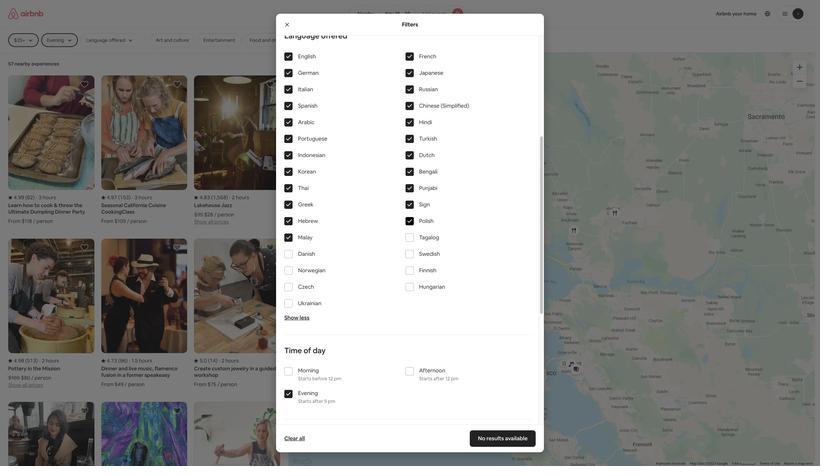 Task type: vqa. For each thing, say whether or not it's contained in the screenshot.
· related to (82)
yes



Task type: locate. For each thing, give the bounding box(es) containing it.
pm inside morning starts before 12 pm
[[334, 376, 341, 382]]

dinner inside learn how to cook & throw the ultimate dumpling dinner party from $118 / person
[[55, 209, 71, 215]]

norwegian
[[298, 267, 326, 274]]

12 inside afternoon starts after 12 pm
[[445, 376, 450, 382]]

and right art
[[164, 37, 172, 43]]

· 2 hours for in
[[39, 358, 59, 365]]

1 · 3 hours from the left
[[36, 194, 56, 201]]

1 horizontal spatial the
[[74, 202, 82, 209]]

a inside create custom jewelry in a guided workshop from $75 / person
[[255, 366, 258, 372]]

1 horizontal spatial show all prices button
[[194, 218, 229, 225]]

from inside dinner and live music, flamenco fusion in a former speakeasy from $49 / person
[[101, 382, 113, 388]]

thai
[[298, 185, 309, 192]]

2 horizontal spatial a
[[795, 462, 797, 466]]

hours inside "seasonal california cuisine cookingclass" group
[[139, 194, 152, 201]]

ultimate
[[8, 209, 29, 215]]

add to wishlist image for pottery in the mission $100 $80 / person show all prices
[[80, 244, 88, 252]]

pottery
[[8, 366, 27, 372]]

all down $28
[[208, 219, 213, 225]]

5.0 (14)
[[200, 358, 218, 365]]

hours for and
[[139, 358, 152, 365]]

1 vertical spatial dinner
[[101, 366, 117, 372]]

0 vertical spatial show
[[194, 219, 207, 225]]

dinner left party on the left of the page
[[55, 209, 71, 215]]

portuguese
[[298, 135, 327, 143]]

12 down afternoon
[[445, 376, 450, 382]]

4.73 (96)
[[107, 358, 128, 365]]

/ right $75
[[217, 382, 220, 388]]

· inside 'learn how to cook & throw the ultimate dumpling dinner party' 'group'
[[36, 194, 37, 201]]

/ right "$49"
[[125, 382, 127, 388]]

a up "$49"
[[123, 372, 125, 379]]

· inside pottery in the mission group
[[39, 358, 40, 365]]

hours inside the lakehouse jazz group
[[236, 194, 249, 201]]

0 vertical spatial prices
[[214, 219, 229, 225]]

after for afternoon
[[433, 376, 444, 382]]

0 horizontal spatial show
[[8, 382, 21, 389]]

add to wishlist image for learn how to cook & throw the ultimate dumpling dinner party from $118 / person
[[80, 80, 88, 89]]

starts down evening
[[298, 399, 311, 405]]

and down (96)
[[118, 366, 128, 372]]

all right "clear"
[[299, 436, 305, 443]]

0 horizontal spatial 2
[[42, 358, 45, 365]]

person down the dumpling
[[36, 218, 53, 225]]

in
[[28, 366, 32, 372], [250, 366, 254, 372], [117, 372, 122, 379]]

show down $35
[[194, 219, 207, 225]]

/
[[214, 212, 216, 218], [33, 218, 35, 225], [127, 218, 129, 225], [31, 375, 34, 382], [125, 382, 127, 388], [217, 382, 220, 388]]

pm inside evening starts after 5 pm
[[328, 399, 335, 405]]

french
[[419, 53, 436, 60]]

arabic
[[298, 119, 315, 126]]

4.99 out of 5 average rating,  82 reviews image
[[8, 194, 35, 201]]

person inside pottery in the mission $100 $80 / person show all prices
[[35, 375, 51, 382]]

4.98 out of 5 average rating,  513 reviews image
[[8, 358, 38, 365]]

fusion
[[101, 372, 116, 379]]

pm for evening
[[328, 399, 335, 405]]

· right (82)
[[36, 194, 37, 201]]

0 horizontal spatial the
[[33, 366, 41, 372]]

· right (513)
[[39, 358, 40, 365]]

$109
[[115, 218, 126, 225]]

· 2 hours inside pottery in the mission group
[[39, 358, 59, 365]]

zoom in image
[[797, 65, 803, 70]]

2 horizontal spatial and
[[262, 37, 270, 43]]

from down ultimate
[[8, 218, 20, 225]]

pm
[[334, 376, 341, 382], [451, 376, 458, 382], [328, 399, 335, 405]]

chinese
[[419, 102, 440, 110]]

pottery in the mission $100 $80 / person show all prices
[[8, 366, 60, 389]]

1 vertical spatial the
[[33, 366, 41, 372]]

0 horizontal spatial and
[[118, 366, 128, 372]]

None search field
[[349, 5, 466, 22]]

seasonal california cuisine cookingclass group
[[101, 76, 187, 225]]

starts inside afternoon starts after 12 pm
[[419, 376, 432, 382]]

culture
[[173, 37, 189, 43]]

prices down the jazz
[[214, 219, 229, 225]]

2 inside the create custom jewelry in a guided workshop group
[[222, 358, 224, 365]]

2 horizontal spatial show
[[284, 315, 299, 322]]

show less
[[284, 315, 310, 322]]

group inside the filters dialog
[[276, 420, 539, 467]]

· 3 hours up california
[[132, 194, 152, 201]]

1 vertical spatial show all prices button
[[8, 382, 43, 389]]

/ inside learn how to cook & throw the ultimate dumpling dinner party from $118 / person
[[33, 218, 35, 225]]

1 horizontal spatial of
[[770, 462, 774, 466]]

12 for morning
[[328, 376, 333, 382]]

of for time
[[304, 346, 311, 356]]

· 2 hours for custom
[[219, 358, 239, 365]]

prices down $80
[[28, 382, 43, 389]]

/ inside pottery in the mission $100 $80 / person show all prices
[[31, 375, 34, 382]]

/ inside lakehouse jazz $35 $28 / person show all prices
[[214, 212, 216, 218]]

/ right $80
[[31, 375, 34, 382]]

1 horizontal spatial dinner
[[101, 366, 117, 372]]

3 up to
[[39, 194, 42, 201]]

starts inside evening starts after 5 pm
[[298, 399, 311, 405]]

create custom jewelry in a guided workshop group
[[194, 239, 280, 388]]

hours inside dinner and live music, flamenco fusion in a former speakeasy group
[[139, 358, 152, 365]]

person inside create custom jewelry in a guided workshop from $75 / person
[[221, 382, 237, 388]]

1 horizontal spatial 2
[[222, 358, 224, 365]]

hours for custom
[[226, 358, 239, 365]]

0 vertical spatial all
[[208, 219, 213, 225]]

add to wishlist image
[[173, 80, 181, 89], [266, 80, 274, 89], [173, 408, 181, 416], [266, 408, 274, 416]]

hours up music, on the bottom left
[[139, 358, 152, 365]]

workshop
[[194, 372, 218, 379]]

hours right (1,568) in the left top of the page
[[236, 194, 249, 201]]

person down former
[[128, 382, 145, 388]]

person down mission
[[35, 375, 51, 382]]

starts down morning
[[298, 376, 311, 382]]

3 up california
[[135, 194, 138, 201]]

starts for morning
[[298, 376, 311, 382]]

· 3 hours up the cook
[[36, 194, 56, 201]]

Art and culture button
[[150, 33, 195, 47]]

(1,568)
[[211, 194, 228, 201]]

jazz
[[221, 202, 232, 209]]

1 horizontal spatial show
[[194, 219, 207, 225]]

hungarian
[[419, 284, 445, 291]]

czech
[[298, 284, 314, 291]]

add
[[422, 11, 431, 17]]

starts
[[298, 376, 311, 382], [419, 376, 432, 382], [298, 399, 311, 405]]

from down workshop
[[194, 382, 206, 388]]

1 vertical spatial after
[[312, 399, 323, 405]]

·
[[36, 194, 37, 201], [132, 194, 133, 201], [229, 194, 231, 201], [39, 358, 40, 365], [129, 358, 130, 365], [219, 358, 220, 365]]

km
[[735, 462, 739, 466]]

· 2 hours for jazz
[[229, 194, 249, 201]]

report
[[784, 462, 795, 466]]

1 vertical spatial show
[[284, 315, 299, 322]]

starts inside morning starts before 12 pm
[[298, 376, 311, 382]]

hours for california
[[139, 194, 152, 201]]

12 right before
[[328, 376, 333, 382]]

· 2 hours up custom
[[219, 358, 239, 365]]

4.73
[[107, 358, 117, 365]]

$49
[[115, 382, 124, 388]]

dinner down the 4.73
[[101, 366, 117, 372]]

starts down afternoon
[[419, 376, 432, 382]]

· right the (153)
[[132, 194, 133, 201]]

/ right $28
[[214, 212, 216, 218]]

google image
[[290, 458, 313, 467]]

hours up jewelry
[[226, 358, 239, 365]]

$35
[[194, 212, 203, 218]]

a
[[255, 366, 258, 372], [123, 372, 125, 379], [795, 462, 797, 466]]

/ right $109
[[127, 218, 129, 225]]

1 3 from the left
[[39, 194, 42, 201]]

before
[[312, 376, 327, 382]]

2 horizontal spatial all
[[299, 436, 305, 443]]

of left day
[[304, 346, 311, 356]]

4.83 out of 5 average rating,  1,568 reviews image
[[194, 194, 228, 201]]

finnish
[[419, 267, 437, 274]]

4.73 out of 5 average rating,  96 reviews image
[[101, 358, 128, 365]]

hours for jazz
[[236, 194, 249, 201]]

a left guided
[[255, 366, 258, 372]]

add to wishlist image
[[80, 80, 88, 89], [80, 244, 88, 252], [173, 244, 181, 252], [266, 244, 274, 252], [80, 408, 88, 416]]

2 vertical spatial show
[[8, 382, 21, 389]]

2 horizontal spatial in
[[250, 366, 254, 372]]

person down california
[[130, 218, 147, 225]]

5 km
[[732, 462, 740, 466]]

prices inside pottery in the mission $100 $80 / person show all prices
[[28, 382, 43, 389]]

15
[[395, 11, 400, 17]]

0 horizontal spatial dinner
[[55, 209, 71, 215]]

learn
[[8, 202, 22, 209]]

hours up mission
[[46, 358, 59, 365]]

filters
[[402, 21, 418, 28]]

· 3 hours inside 'learn how to cook & throw the ultimate dumpling dinner party' 'group'
[[36, 194, 56, 201]]

1 12 from the left
[[328, 376, 333, 382]]

2 inside the lakehouse jazz group
[[232, 194, 235, 201]]

and inside dinner and live music, flamenco fusion in a former speakeasy from $49 / person
[[118, 366, 128, 372]]

0 vertical spatial 5
[[324, 399, 327, 405]]

show all prices button down pottery
[[8, 382, 43, 389]]

from
[[8, 218, 20, 225], [101, 218, 113, 225], [101, 382, 113, 388], [194, 382, 206, 388]]

add to wishlist image inside pottery in the mission group
[[80, 244, 88, 252]]

· 3 hours
[[36, 194, 56, 201], [132, 194, 152, 201]]

0 vertical spatial after
[[433, 376, 444, 382]]

12 inside morning starts before 12 pm
[[328, 376, 333, 382]]

2 12 from the left
[[445, 376, 450, 382]]

· inside the create custom jewelry in a guided workshop group
[[219, 358, 220, 365]]

1 vertical spatial of
[[770, 462, 774, 466]]

· for 4.98 (513)
[[39, 358, 40, 365]]

0 horizontal spatial a
[[123, 372, 125, 379]]

/ right the $118
[[33, 218, 35, 225]]

in up "$49"
[[117, 372, 122, 379]]

error
[[806, 462, 813, 466]]

all down $80
[[22, 382, 27, 389]]

in down (513)
[[28, 366, 32, 372]]

map data ©2023 google
[[690, 462, 728, 466]]

add to wishlist image for create custom jewelry in a guided workshop from $75 / person
[[266, 244, 274, 252]]

· 3 hours inside "seasonal california cuisine cookingclass" group
[[132, 194, 152, 201]]

0 horizontal spatial all
[[22, 382, 27, 389]]

show all prices button inside pottery in the mission group
[[8, 382, 43, 389]]

a left "map"
[[795, 462, 797, 466]]

bengali
[[419, 168, 438, 176]]

person right $75
[[221, 382, 237, 388]]

1 vertical spatial all
[[22, 382, 27, 389]]

show left less
[[284, 315, 299, 322]]

clear all
[[284, 436, 305, 443]]

food
[[250, 37, 261, 43]]

· inside the lakehouse jazz group
[[229, 194, 231, 201]]

Wellness button
[[387, 33, 418, 47]]

zoom out image
[[797, 79, 803, 84]]

and for drink
[[262, 37, 270, 43]]

in right jewelry
[[250, 366, 254, 372]]

dinner and live music, flamenco fusion in a former speakeasy from $49 / person
[[101, 366, 178, 388]]

0 horizontal spatial 3
[[39, 194, 42, 201]]

1 horizontal spatial all
[[208, 219, 213, 225]]

show all prices button inside the lakehouse jazz group
[[194, 218, 229, 225]]

0 horizontal spatial 12
[[328, 376, 333, 382]]

(14)
[[208, 358, 218, 365]]

learn how to cook & throw the ultimate dumpling dinner party group
[[8, 76, 94, 225]]

throw
[[59, 202, 73, 209]]

0 horizontal spatial of
[[304, 346, 311, 356]]

ukrainian
[[298, 300, 322, 307]]

art
[[156, 37, 163, 43]]

show down "$100"
[[8, 382, 21, 389]]

person down the jazz
[[218, 212, 234, 218]]

add to wishlist image inside 'learn how to cook & throw the ultimate dumpling dinner party' 'group'
[[80, 80, 88, 89]]

lakehouse
[[194, 202, 220, 209]]

1 horizontal spatial 5
[[732, 462, 734, 466]]

0 horizontal spatial show all prices button
[[8, 382, 43, 389]]

0 horizontal spatial after
[[312, 399, 323, 405]]

no results available
[[478, 436, 528, 443]]

of inside the filters dialog
[[304, 346, 311, 356]]

add to wishlist image inside the create custom jewelry in a guided workshop group
[[266, 244, 274, 252]]

1 vertical spatial prices
[[28, 382, 43, 389]]

· inside "seasonal california cuisine cookingclass" group
[[132, 194, 133, 201]]

add to wishlist image inside dinner and live music, flamenco fusion in a former speakeasy group
[[173, 244, 181, 252]]

· up the jazz
[[229, 194, 231, 201]]

no
[[478, 436, 485, 443]]

5 km button
[[730, 462, 758, 467]]

1 horizontal spatial after
[[433, 376, 444, 382]]

pm inside afternoon starts after 12 pm
[[451, 376, 458, 382]]

from inside learn how to cook & throw the ultimate dumpling dinner party from $118 / person
[[8, 218, 20, 225]]

· 2 hours up mission
[[39, 358, 59, 365]]

/ inside create custom jewelry in a guided workshop from $75 / person
[[217, 382, 220, 388]]

after down afternoon
[[433, 376, 444, 382]]

0 vertical spatial show all prices button
[[194, 218, 229, 225]]

speakeasy
[[144, 372, 170, 379]]

available
[[505, 436, 528, 443]]

lakehouse jazz group
[[194, 76, 280, 225]]

0 vertical spatial the
[[74, 202, 82, 209]]

all
[[208, 219, 213, 225], [22, 382, 27, 389], [299, 436, 305, 443]]

music,
[[138, 366, 154, 372]]

12 for afternoon
[[445, 376, 450, 382]]

hours inside the create custom jewelry in a guided workshop group
[[226, 358, 239, 365]]

to
[[34, 202, 40, 209]]

1 horizontal spatial prices
[[214, 219, 229, 225]]

1 horizontal spatial a
[[255, 366, 258, 372]]

hours inside 'learn how to cook & throw the ultimate dumpling dinner party' 'group'
[[43, 194, 56, 201]]

2 up the jazz
[[232, 194, 235, 201]]

$118
[[22, 218, 32, 225]]

hours up the cook
[[43, 194, 56, 201]]

from left $109
[[101, 218, 113, 225]]

2 inside pottery in the mission group
[[42, 358, 45, 365]]

· 2 hours
[[229, 194, 249, 201], [39, 358, 59, 365], [219, 358, 239, 365]]

show all prices button down lakehouse
[[194, 218, 229, 225]]

hours up california
[[139, 194, 152, 201]]

from down fusion
[[101, 382, 113, 388]]

3 inside "seasonal california cuisine cookingclass" group
[[135, 194, 138, 201]]

add to wishlist image inside "seasonal california cuisine cookingclass" group
[[173, 80, 181, 89]]

the down (513)
[[33, 366, 41, 372]]

· inside dinner and live music, flamenco fusion in a former speakeasy group
[[129, 358, 130, 365]]

· 2 hours inside the lakehouse jazz group
[[229, 194, 249, 201]]

person inside learn how to cook & throw the ultimate dumpling dinner party from $118 / person
[[36, 218, 53, 225]]

0 vertical spatial of
[[304, 346, 311, 356]]

guests
[[432, 11, 447, 17]]

hindi
[[419, 119, 432, 126]]

after inside evening starts after 5 pm
[[312, 399, 323, 405]]

1 horizontal spatial in
[[117, 372, 122, 379]]

jewelry
[[231, 366, 249, 372]]

all inside pottery in the mission $100 $80 / person show all prices
[[22, 382, 27, 389]]

tours
[[326, 37, 338, 43]]

· for 4.73 (96)
[[129, 358, 130, 365]]

2 up mission
[[42, 358, 45, 365]]

Sports button
[[291, 33, 318, 47]]

· for 5.0 (14)
[[219, 358, 220, 365]]

danish
[[298, 251, 315, 258]]

2 3 from the left
[[135, 194, 138, 201]]

after down evening
[[312, 399, 323, 405]]

no results available link
[[470, 431, 536, 448]]

0 horizontal spatial in
[[28, 366, 32, 372]]

group
[[276, 420, 539, 467]]

after inside afternoon starts after 12 pm
[[433, 376, 444, 382]]

the right throw on the top of the page
[[74, 202, 82, 209]]

5 left km
[[732, 462, 734, 466]]

2 up custom
[[222, 358, 224, 365]]

keyboard
[[656, 462, 671, 466]]

3 for 4.99 (82)
[[39, 194, 42, 201]]

nov 15 – 30 button
[[380, 5, 416, 22]]

1 horizontal spatial · 3 hours
[[132, 194, 152, 201]]

· 2 hours inside the create custom jewelry in a guided workshop group
[[219, 358, 239, 365]]

from inside seasonal california cuisine cookingclass from $109 / person
[[101, 218, 113, 225]]

show inside pottery in the mission $100 $80 / person show all prices
[[8, 382, 21, 389]]

of
[[304, 346, 311, 356], [770, 462, 774, 466]]

· left 1.5
[[129, 358, 130, 365]]

2 · 3 hours from the left
[[132, 194, 152, 201]]

2 vertical spatial all
[[299, 436, 305, 443]]

1 horizontal spatial 12
[[445, 376, 450, 382]]

/ inside dinner and live music, flamenco fusion in a former speakeasy from $49 / person
[[125, 382, 127, 388]]

person inside seasonal california cuisine cookingclass from $109 / person
[[130, 218, 147, 225]]

hours inside pottery in the mission group
[[46, 358, 59, 365]]

0 horizontal spatial 5
[[324, 399, 327, 405]]

0 horizontal spatial prices
[[28, 382, 43, 389]]

5 down before
[[324, 399, 327, 405]]

4.99
[[14, 194, 24, 201]]

0 vertical spatial dinner
[[55, 209, 71, 215]]

and left "drink"
[[262, 37, 270, 43]]

2 horizontal spatial 2
[[232, 194, 235, 201]]

3 inside 'learn how to cook & throw the ultimate dumpling dinner party' 'group'
[[39, 194, 42, 201]]

1 vertical spatial 5
[[732, 462, 734, 466]]

4.99 (82)
[[14, 194, 35, 201]]

of left "use"
[[770, 462, 774, 466]]

· 2 hours up the jazz
[[229, 194, 249, 201]]

1 horizontal spatial 3
[[135, 194, 138, 201]]

1 horizontal spatial and
[[164, 37, 172, 43]]

seasonal california cuisine cookingclass from $109 / person
[[101, 202, 166, 225]]

0 horizontal spatial · 3 hours
[[36, 194, 56, 201]]

· right (14)
[[219, 358, 220, 365]]

(96)
[[118, 358, 128, 365]]

4.98 (513)
[[14, 358, 38, 365]]

· 3 hours for to
[[36, 194, 56, 201]]

©2023
[[706, 462, 716, 466]]



Task type: describe. For each thing, give the bounding box(es) containing it.
italian
[[298, 86, 313, 93]]

· 3 hours for cuisine
[[132, 194, 152, 201]]

Nature and outdoors button
[[421, 33, 479, 47]]

flamenco
[[155, 366, 178, 372]]

greek
[[298, 201, 314, 208]]

language offered
[[284, 31, 348, 41]]

5 inside button
[[732, 462, 734, 466]]

nov
[[385, 11, 394, 17]]

entertainment
[[203, 37, 235, 43]]

less
[[300, 315, 310, 322]]

report a map error link
[[784, 462, 813, 466]]

$100
[[8, 375, 20, 382]]

57
[[8, 61, 14, 67]]

pottery in the mission group
[[8, 239, 94, 389]]

morning starts before 12 pm
[[298, 368, 341, 382]]

person inside dinner and live music, flamenco fusion in a former speakeasy from $49 / person
[[128, 382, 145, 388]]

Sightseeing button
[[347, 33, 384, 47]]

chinese (simplified)
[[419, 102, 469, 110]]

use
[[774, 462, 780, 466]]

Entertainment button
[[198, 33, 241, 47]]

cuisine
[[148, 202, 166, 209]]

swedish
[[419, 251, 440, 258]]

tagalog
[[419, 234, 439, 241]]

5.0
[[200, 358, 207, 365]]

in inside pottery in the mission $100 $80 / person show all prices
[[28, 366, 32, 372]]

map
[[798, 462, 805, 466]]

lakehouse jazz $35 $28 / person show all prices
[[194, 202, 234, 225]]

google map
showing 24 experiences. region
[[289, 52, 815, 467]]

terms
[[760, 462, 770, 466]]

(153)
[[118, 194, 131, 201]]

show all prices button for prices
[[194, 218, 229, 225]]

· for 4.83 (1,568)
[[229, 194, 231, 201]]

2 for (1,568)
[[232, 194, 235, 201]]

Tours button
[[320, 33, 344, 47]]

all inside lakehouse jazz $35 $28 / person show all prices
[[208, 219, 213, 225]]

starts for evening
[[298, 399, 311, 405]]

sign
[[419, 201, 430, 208]]

cookingclass
[[101, 209, 135, 215]]

the inside learn how to cook & throw the ultimate dumpling dinner party from $118 / person
[[74, 202, 82, 209]]

dinner inside dinner and live music, flamenco fusion in a former speakeasy from $49 / person
[[101, 366, 117, 372]]

$75
[[208, 382, 216, 388]]

4.97
[[107, 194, 117, 201]]

spanish
[[298, 102, 318, 110]]

4.98
[[14, 358, 24, 365]]

(simplified)
[[441, 102, 469, 110]]

of for terms
[[770, 462, 774, 466]]

dumpling
[[30, 209, 54, 215]]

how
[[23, 202, 33, 209]]

none search field containing nearby
[[349, 5, 466, 22]]

google
[[717, 462, 728, 466]]

(82)
[[25, 194, 35, 201]]

show less button
[[284, 315, 310, 322]]

(513)
[[25, 358, 38, 365]]

turkish
[[419, 135, 437, 143]]

all inside button
[[299, 436, 305, 443]]

former
[[127, 372, 143, 379]]

and for live
[[118, 366, 128, 372]]

in inside dinner and live music, flamenco fusion in a former speakeasy from $49 / person
[[117, 372, 122, 379]]

person inside lakehouse jazz $35 $28 / person show all prices
[[218, 212, 234, 218]]

in inside create custom jewelry in a guided workshop from $75 / person
[[250, 366, 254, 372]]

from inside create custom jewelry in a guided workshop from $75 / person
[[194, 382, 206, 388]]

after for evening
[[312, 399, 323, 405]]

30
[[405, 11, 410, 17]]

add guests button
[[416, 5, 466, 22]]

create custom jewelry in a guided workshop from $75 / person
[[194, 366, 276, 388]]

· for 4.99 (82)
[[36, 194, 37, 201]]

Food and drink button
[[244, 33, 289, 47]]

time of day
[[284, 346, 326, 356]]

4.83 (1,568)
[[200, 194, 228, 201]]

learn how to cook & throw the ultimate dumpling dinner party from $118 / person
[[8, 202, 85, 225]]

add guests
[[422, 11, 447, 17]]

starts for afternoon
[[419, 376, 432, 382]]

· for 4.97 (153)
[[132, 194, 133, 201]]

57 nearby experiences
[[8, 61, 59, 67]]

5 inside evening starts after 5 pm
[[324, 399, 327, 405]]

nearby
[[15, 61, 30, 67]]

food and drink
[[250, 37, 283, 43]]

filters dialog
[[276, 14, 544, 467]]

create
[[194, 366, 211, 372]]

clear
[[284, 436, 298, 443]]

hebrew
[[298, 218, 318, 225]]

5.0 out of 5 average rating,  14 reviews image
[[194, 358, 218, 365]]

sports
[[297, 37, 312, 43]]

3 for 4.97 (153)
[[135, 194, 138, 201]]

party
[[72, 209, 85, 215]]

keyboard shortcuts button
[[656, 462, 686, 467]]

afternoon starts after 12 pm
[[419, 368, 458, 382]]

show inside lakehouse jazz $35 $28 / person show all prices
[[194, 219, 207, 225]]

pm for morning
[[334, 376, 341, 382]]

hours for in
[[46, 358, 59, 365]]

punjabi
[[419, 185, 437, 192]]

and for culture
[[164, 37, 172, 43]]

1.5
[[132, 358, 138, 365]]

the inside pottery in the mission $100 $80 / person show all prices
[[33, 366, 41, 372]]

report a map error
[[784, 462, 813, 466]]

prices inside lakehouse jazz $35 $28 / person show all prices
[[214, 219, 229, 225]]

nearby button
[[349, 5, 380, 22]]

drink
[[272, 37, 283, 43]]

seasonal
[[101, 202, 123, 209]]

profile element
[[474, 0, 807, 27]]

morning
[[298, 368, 319, 375]]

dinner and live music, flamenco fusion in a former speakeasy group
[[101, 239, 187, 388]]

terms of use link
[[760, 462, 780, 466]]

&
[[54, 202, 58, 209]]

add to wishlist image for dinner and live music, flamenco fusion in a former speakeasy from $49 / person
[[173, 244, 181, 252]]

show all prices button for show
[[8, 382, 43, 389]]

4.97 out of 5 average rating,  153 reviews image
[[101, 194, 131, 201]]

evening starts after 5 pm
[[298, 390, 335, 405]]

hours for how
[[43, 194, 56, 201]]

pm for afternoon
[[451, 376, 458, 382]]

2 for (513)
[[42, 358, 45, 365]]

show inside the filters dialog
[[284, 315, 299, 322]]

a inside dinner and live music, flamenco fusion in a former speakeasy from $49 / person
[[123, 372, 125, 379]]

terms of use
[[760, 462, 780, 466]]

shortcuts
[[671, 462, 686, 466]]

/ inside seasonal california cuisine cookingclass from $109 / person
[[127, 218, 129, 225]]

keyboard shortcuts
[[656, 462, 686, 466]]

day
[[313, 346, 326, 356]]

offered
[[321, 31, 348, 41]]

indonesian
[[298, 152, 325, 159]]

2 for (14)
[[222, 358, 224, 365]]



